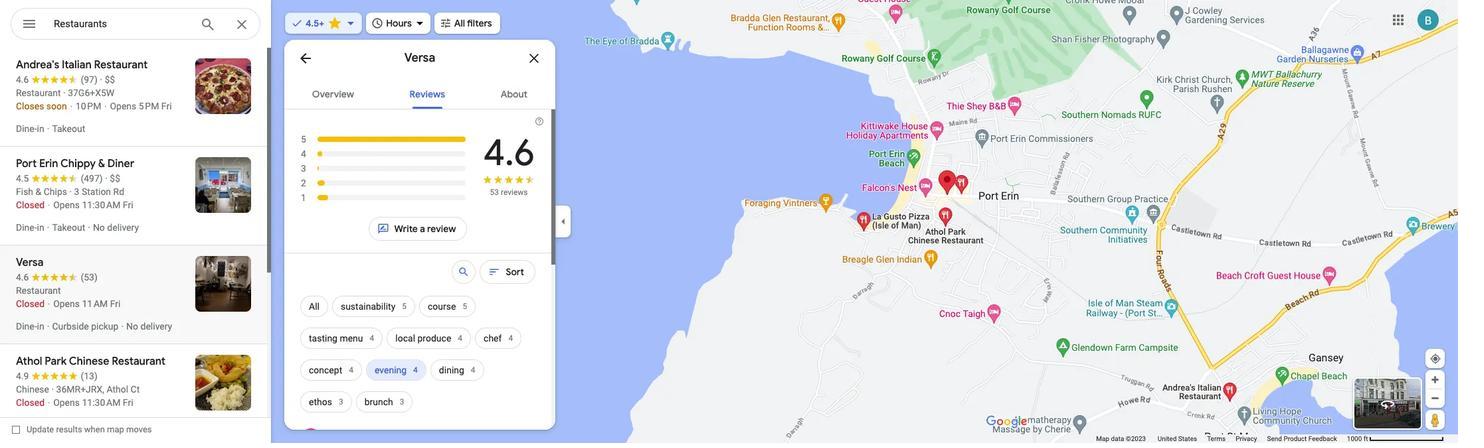 Task type: vqa. For each thing, say whether or not it's contained in the screenshot.
All corresponding to All filters
yes



Task type: describe. For each thing, give the bounding box(es) containing it.
hours button
[[366, 9, 430, 38]]

united states button
[[1158, 435, 1197, 444]]

dining 4
[[439, 365, 475, 376]]

chef
[[484, 334, 502, 344]]

1000 ft
[[1347, 436, 1368, 443]]

united states
[[1158, 436, 1197, 443]]

course 5
[[428, 302, 467, 312]]

Restaurants field
[[11, 8, 260, 41]]

3 for brunch
[[400, 398, 404, 407]]

all for all filters
[[454, 17, 465, 29]]

map data ©2023
[[1096, 436, 1148, 443]]

brunch
[[365, 397, 393, 408]]

tasting menu 4
[[309, 334, 374, 344]]

4 inside local produce 4
[[458, 334, 462, 343]]

write a review button
[[368, 213, 467, 245]]

terms button
[[1207, 435, 1226, 444]]

5 stars, 47 reviews image
[[300, 132, 467, 147]]

united
[[1158, 436, 1177, 443]]

ft
[[1364, 436, 1368, 443]]

produce
[[418, 334, 451, 344]]

tab list inside google maps element
[[284, 77, 555, 109]]

terms
[[1207, 436, 1226, 443]]

zoom in image
[[1430, 375, 1440, 385]]

collapse side panel image
[[556, 215, 571, 229]]

lesley todd button
[[330, 429, 520, 444]]

feedback
[[1309, 436, 1337, 443]]

write
[[394, 223, 418, 235]]

 button
[[11, 8, 48, 43]]

all for all
[[309, 302, 320, 312]]

ethos, mentioned in 3 reviews radio
[[300, 387, 352, 419]]

course
[[428, 302, 456, 312]]

menu
[[340, 334, 363, 344]]

photo of lesley todd image
[[300, 429, 322, 444]]

evening
[[375, 365, 407, 376]]

update
[[27, 425, 54, 435]]

map
[[107, 425, 124, 435]]

4.6 stars image
[[482, 175, 535, 187]]

review
[[427, 223, 456, 235]]

versa main content
[[284, 40, 555, 444]]

todd
[[360, 429, 382, 441]]

privacy
[[1236, 436, 1257, 443]]

sustainability
[[341, 302, 395, 312]]

show street view coverage image
[[1426, 411, 1445, 431]]


[[21, 15, 37, 33]]

reviews button
[[399, 77, 456, 109]]

course, mentioned in 5 reviews radio
[[419, 291, 476, 323]]

footer inside google maps element
[[1096, 435, 1347, 444]]

concept 4
[[309, 365, 353, 376]]

a
[[420, 223, 425, 235]]

google account: brad klo  
(klobrad84@gmail.com) image
[[1418, 9, 1439, 30]]

chef, mentioned in 4 reviews radio
[[475, 323, 522, 355]]

2 stars, 2 reviews image
[[300, 176, 466, 191]]

hours
[[386, 17, 412, 29]]

update results when map moves
[[27, 425, 152, 435]]

brunch, mentioned in 3 reviews radio
[[356, 387, 413, 419]]

lesley todd
[[330, 429, 382, 441]]

all filters
[[454, 17, 492, 29]]

sort image
[[489, 266, 501, 278]]

4 inside tasting menu 4
[[370, 334, 374, 343]]

local
[[395, 334, 415, 344]]

sort
[[506, 266, 524, 278]]

product
[[1284, 436, 1307, 443]]

tasting menu, mentioned in 4 reviews radio
[[300, 323, 383, 355]]

privacy button
[[1236, 435, 1257, 444]]

5 for sustainability
[[402, 302, 407, 312]]

send
[[1267, 436, 1282, 443]]

reviews
[[410, 88, 445, 100]]

when
[[84, 425, 105, 435]]



Task type: locate. For each thing, give the bounding box(es) containing it.
about
[[501, 88, 528, 100]]

zoom out image
[[1430, 394, 1440, 404]]

2 horizontal spatial 5
[[463, 302, 467, 312]]

53 reviews
[[490, 188, 528, 197]]

concept, mentioned in 4 reviews radio
[[300, 355, 362, 387]]

3 right "ethos"
[[339, 398, 343, 407]]

evening 4
[[375, 365, 418, 376]]

local produce, mentioned in 4 reviews radio
[[387, 323, 471, 355]]

overview button
[[301, 77, 365, 109]]

refine reviews option group
[[300, 291, 535, 419]]

data
[[1111, 436, 1124, 443]]

show your location image
[[1430, 353, 1442, 365]]

about button
[[490, 77, 538, 109]]

filters
[[467, 17, 492, 29]]

tab list containing overview
[[284, 77, 555, 109]]

4 right chef
[[508, 334, 513, 343]]

footer
[[1096, 435, 1347, 444]]

states
[[1178, 436, 1197, 443]]

chef 4
[[484, 334, 513, 344]]

results for restaurants feed
[[0, 48, 271, 443]]

4 inside 'chef 4'
[[508, 334, 513, 343]]

5 inside sustainability 5
[[402, 302, 407, 312]]

brunch 3
[[365, 397, 404, 408]]

5 for course
[[463, 302, 467, 312]]

5 inside course 5
[[463, 302, 467, 312]]

all inside all filters button
[[454, 17, 465, 29]]

moves
[[126, 425, 152, 435]]

 search field
[[11, 8, 271, 43]]

2 horizontal spatial 3
[[400, 398, 404, 407]]

1 horizontal spatial 3
[[339, 398, 343, 407]]

all filters button
[[434, 9, 500, 38]]

4 right dining
[[471, 366, 475, 375]]

5 up 2
[[301, 134, 306, 145]]

4 inside image
[[301, 149, 306, 159]]

write a review image
[[377, 223, 389, 235]]

4
[[301, 149, 306, 159], [370, 334, 374, 343], [458, 334, 462, 343], [508, 334, 513, 343], [349, 366, 353, 375], [413, 366, 418, 375], [471, 366, 475, 375]]

1000 ft button
[[1347, 436, 1444, 443]]

1000
[[1347, 436, 1362, 443]]

all up tasting
[[309, 302, 320, 312]]

0 horizontal spatial 5
[[301, 134, 306, 145]]

3 inside the brunch 3
[[400, 398, 404, 407]]

©2023
[[1126, 436, 1146, 443]]

0 horizontal spatial all
[[309, 302, 320, 312]]

4.6
[[483, 130, 535, 177]]

4.5+ button
[[285, 9, 362, 38]]

4 right concept
[[349, 366, 353, 375]]

5 up local
[[402, 302, 407, 312]]

ethos
[[309, 397, 332, 408]]

Update results when map moves checkbox
[[12, 422, 152, 438]]

4.5+
[[306, 17, 324, 29]]

google maps element
[[0, 0, 1458, 444]]

3 stars, 0 reviews image
[[300, 161, 466, 176]]

3 right brunch
[[400, 398, 404, 407]]

all
[[454, 17, 465, 29], [309, 302, 320, 312]]

lesley
[[330, 429, 358, 441]]

4 inside the evening 4
[[413, 366, 418, 375]]

None field
[[54, 16, 189, 32]]

3 for ethos
[[339, 398, 343, 407]]

all left the filters
[[454, 17, 465, 29]]

4 right produce
[[458, 334, 462, 343]]

4 inside concept 4
[[349, 366, 353, 375]]

5
[[301, 134, 306, 145], [402, 302, 407, 312], [463, 302, 467, 312]]

ethos 3
[[309, 397, 343, 408]]

All reviews radio
[[300, 291, 328, 323]]

4 right menu
[[370, 334, 374, 343]]

3 inside image
[[301, 163, 306, 174]]

2
[[301, 178, 306, 189]]

tab list
[[284, 77, 555, 109]]

tasting
[[309, 334, 337, 344]]

reviews
[[501, 188, 528, 197]]

local produce 4
[[395, 334, 462, 344]]

4 stars, 1 review image
[[300, 147, 466, 161]]

write a review
[[394, 223, 456, 235]]

sustainability 5
[[341, 302, 407, 312]]

map
[[1096, 436, 1110, 443]]

1 horizontal spatial 5
[[402, 302, 407, 312]]

53
[[490, 188, 499, 197]]

5 right course
[[463, 302, 467, 312]]

all inside all reviews "radio"
[[309, 302, 320, 312]]

3 inside ethos 3
[[339, 398, 343, 407]]

5 inside image
[[301, 134, 306, 145]]

1
[[301, 193, 306, 203]]

dining
[[439, 365, 464, 376]]

1 stars, 3 reviews image
[[300, 191, 466, 205]]

4 right evening
[[413, 366, 418, 375]]

4 up 2
[[301, 149, 306, 159]]

overview
[[312, 88, 354, 100]]

results
[[56, 425, 82, 435]]

0 vertical spatial all
[[454, 17, 465, 29]]

1 vertical spatial all
[[309, 302, 320, 312]]

evening, mentioned in 4 reviews radio
[[366, 355, 426, 387]]

0 horizontal spatial 3
[[301, 163, 306, 174]]

1 horizontal spatial all
[[454, 17, 465, 29]]

search reviews image
[[458, 266, 470, 278]]

street view image
[[1380, 397, 1396, 413]]

3
[[301, 163, 306, 174], [339, 398, 343, 407], [400, 398, 404, 407]]

send product feedback button
[[1267, 435, 1337, 444]]

footer containing map data ©2023
[[1096, 435, 1347, 444]]

send product feedback
[[1267, 436, 1337, 443]]

sort button
[[480, 256, 535, 288]]

concept
[[309, 365, 342, 376]]

none field inside restaurants field
[[54, 16, 189, 32]]

3 up 2
[[301, 163, 306, 174]]

sustainability, mentioned in 5 reviews radio
[[332, 291, 415, 323]]

dining, mentioned in 4 reviews radio
[[430, 355, 484, 387]]

4 inside dining 4
[[471, 366, 475, 375]]

versa
[[404, 50, 435, 66]]



